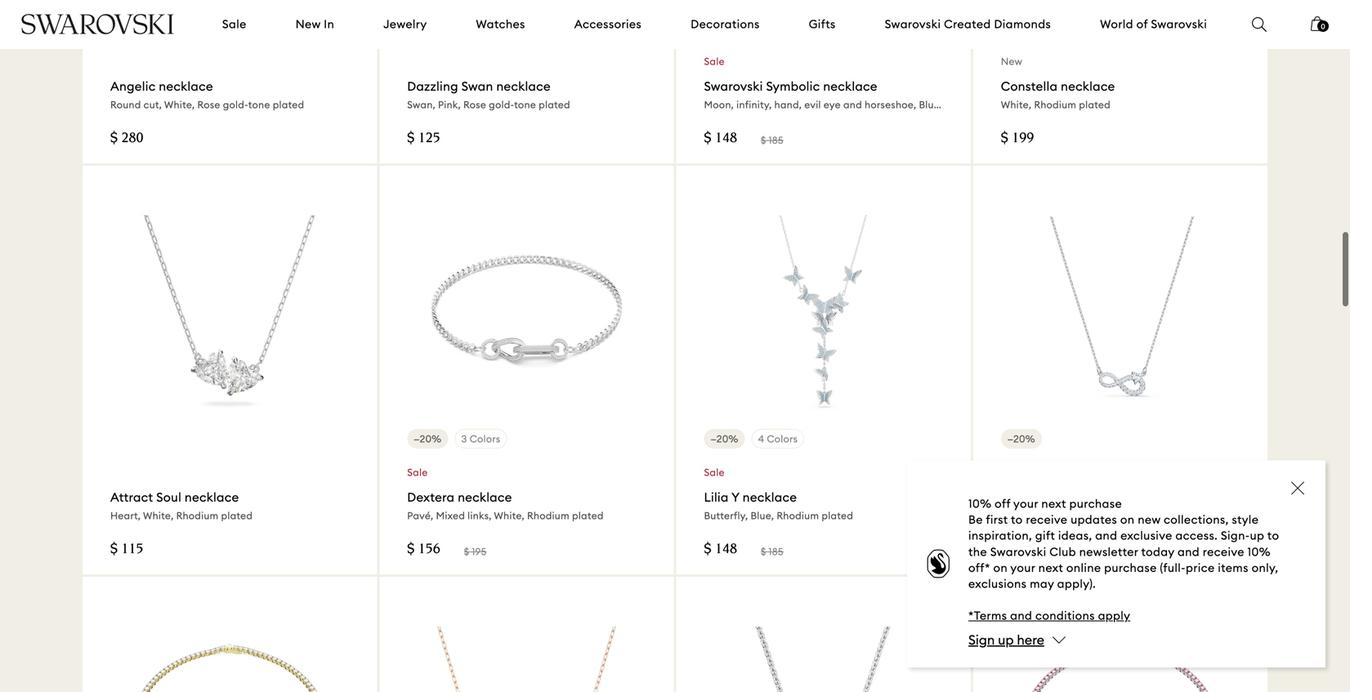 Task type: vqa. For each thing, say whether or not it's contained in the screenshot.
the friend,
no



Task type: describe. For each thing, give the bounding box(es) containing it.
0
[[1322, 22, 1326, 31]]

decorations
[[691, 17, 760, 31]]

0 vertical spatial receive
[[1026, 513, 1068, 528]]

of
[[1137, 17, 1149, 31]]

(full-
[[1161, 561, 1186, 576]]

−20% for $ 92
[[1008, 433, 1036, 445]]

plated inside the constella necklace white, rhodium plated
[[1080, 99, 1111, 111]]

style
[[1233, 513, 1259, 528]]

swarovski for swarovski symbolic necklace
[[704, 78, 763, 94]]

cart-mobile image image
[[1312, 16, 1325, 31]]

world of swarovski
[[1101, 17, 1208, 31]]

rhodium inside the constella necklace white, rhodium plated
[[1035, 99, 1077, 111]]

gifts link
[[809, 16, 836, 32]]

apply
[[1099, 609, 1131, 624]]

necklace inside lilia y necklace butterfly, blue, rhodium plated
[[743, 490, 797, 506]]

new for new
[[1001, 55, 1023, 67]]

−20% for lilia y necklace
[[711, 433, 739, 445]]

inspiration,
[[969, 529, 1033, 544]]

attract
[[110, 490, 153, 506]]

plated inside attract soul necklace heart, white, rhodium plated
[[221, 510, 253, 522]]

accessories link
[[575, 16, 642, 32]]

gold- for swan
[[489, 99, 514, 111]]

off
[[995, 497, 1011, 512]]

price
[[1186, 561, 1215, 576]]

collections,
[[1164, 513, 1229, 528]]

attract soul necklace heart, white, rhodium plated
[[110, 490, 253, 522]]

swan
[[462, 78, 493, 94]]

swarovski right the of at the right of the page
[[1152, 17, 1208, 31]]

diamonds
[[995, 17, 1052, 31]]

gift
[[1036, 529, 1056, 544]]

0 horizontal spatial $ 115
[[110, 543, 144, 558]]

conditions
[[1036, 609, 1096, 624]]

lilia y necklace butterfly, blue, rhodium plated
[[704, 490, 854, 522]]

white, inside dextera necklace pavé, mixed links, white, rhodium plated
[[494, 510, 525, 522]]

infinity,
[[1001, 510, 1037, 522]]

0 vertical spatial on
[[1121, 513, 1135, 528]]

$ 92
[[1001, 543, 1027, 558]]

up inside 10% off your next purchase be first to receive updates on new collections, style inspiration, gift ideas, and exclusive access. sign-up to the swarovski club newsletter today and receive 10% off* on your next online purchase (full-price items only, exclusions may apply).
[[1251, 529, 1265, 544]]

necklace inside 'swarovski infinity necklace infinity, white, rhodium plated'
[[1108, 490, 1162, 506]]

blue,
[[751, 510, 775, 522]]

necklace inside dazzling swan necklace swan, pink, rose gold-tone plated
[[497, 78, 551, 94]]

rhodium for swarovski infinity necklace
[[1073, 510, 1115, 522]]

gifts
[[809, 17, 836, 31]]

gold- for necklace
[[223, 99, 248, 111]]

heart,
[[110, 510, 141, 522]]

sign up here
[[969, 632, 1045, 649]]

$ 125
[[407, 132, 441, 146]]

10% off your next purchase be first to receive updates on new collections, style inspiration, gift ideas, and exclusive access. sign-up to the swarovski club newsletter today and receive 10% off* on your next online purchase (full-price items only, exclusions may apply).
[[969, 497, 1280, 592]]

decorations link
[[691, 16, 760, 32]]

dextera
[[407, 490, 455, 506]]

1 vertical spatial next
[[1039, 561, 1064, 576]]

butterfly,
[[704, 510, 748, 522]]

0 link
[[1312, 15, 1330, 43]]

*terms and conditions apply
[[969, 609, 1131, 624]]

tone for angelic necklace
[[248, 99, 270, 111]]

rhodium for lilia y necklace
[[777, 510, 820, 522]]

0 vertical spatial next
[[1042, 497, 1067, 512]]

new in link
[[296, 16, 335, 32]]

necklace inside angelic necklace round cut, white, rose gold-tone plated
[[159, 78, 213, 94]]

$ 195
[[464, 546, 487, 558]]

$ 156
[[407, 543, 441, 558]]

off*
[[969, 561, 991, 576]]

1 horizontal spatial $ 115
[[1051, 546, 1071, 558]]

rhodium for attract soul necklace
[[176, 510, 219, 522]]

sign-
[[1222, 529, 1251, 544]]

accessories
[[575, 17, 642, 31]]

y
[[732, 490, 740, 506]]

sale link
[[222, 16, 247, 32]]

exclusive
[[1121, 529, 1173, 544]]

swan,
[[407, 99, 436, 111]]

first
[[986, 513, 1009, 528]]

3 colors
[[461, 433, 501, 445]]

swarovski created diamonds
[[885, 17, 1052, 31]]

swarovski for swarovski created diamonds
[[885, 17, 941, 31]]

2 vertical spatial and
[[1011, 609, 1033, 624]]

*terms
[[969, 609, 1008, 624]]

new in
[[296, 17, 335, 31]]

pavé,
[[407, 510, 434, 522]]

dextera necklace pavé, mixed links, white, rhodium plated
[[407, 490, 604, 522]]

necklace inside the constella necklace white, rhodium plated
[[1061, 78, 1116, 94]]

jewelry link
[[384, 16, 427, 32]]

items
[[1219, 561, 1249, 576]]

angelic necklace round cut, white, rose gold-tone plated
[[110, 78, 304, 111]]

1 horizontal spatial 10%
[[1248, 545, 1271, 560]]

$ 148 for lilia y necklace
[[704, 543, 738, 558]]

plated inside dextera necklace pavé, mixed links, white, rhodium plated
[[572, 510, 604, 522]]

constella necklace white, rhodium plated
[[1001, 78, 1116, 111]]

swarovski infinity necklace infinity, white, rhodium plated
[[1001, 490, 1162, 522]]

0 horizontal spatial on
[[994, 561, 1008, 576]]

0 vertical spatial your
[[1014, 497, 1039, 512]]

tone for dazzling swan necklace
[[514, 99, 536, 111]]

2 2 colors from the left
[[1008, 21, 1047, 34]]

may
[[1030, 577, 1055, 592]]

sale for dextera necklace
[[407, 467, 428, 479]]

sign
[[969, 632, 995, 649]]

1 vertical spatial purchase
[[1105, 561, 1158, 576]]

sale for swarovski symbolic necklace
[[704, 55, 725, 67]]



Task type: locate. For each thing, give the bounding box(es) containing it.
plated inside dazzling swan necklace swan, pink, rose gold-tone plated
[[539, 99, 571, 111]]

created
[[945, 17, 992, 31]]

1 gold- from the left
[[223, 99, 248, 111]]

2 colors
[[117, 21, 156, 34], [1008, 21, 1047, 34]]

to right the first
[[1012, 513, 1023, 528]]

watches
[[476, 17, 526, 31]]

gold-
[[223, 99, 248, 111], [489, 99, 514, 111]]

0 horizontal spatial 10%
[[969, 497, 992, 512]]

1 vertical spatial and
[[1178, 545, 1200, 560]]

and up here
[[1011, 609, 1033, 624]]

swarovski for swarovski infinity necklace infinity, white, rhodium plated
[[1001, 490, 1060, 506]]

white, for angelic necklace
[[164, 99, 195, 111]]

angelic
[[110, 78, 156, 94]]

1 vertical spatial to
[[1268, 529, 1280, 544]]

0 horizontal spatial rose
[[197, 99, 220, 111]]

receive up the gift
[[1026, 513, 1068, 528]]

exclusions
[[969, 577, 1027, 592]]

and
[[1096, 529, 1118, 544], [1178, 545, 1200, 560], [1011, 609, 1033, 624]]

world
[[1101, 17, 1134, 31]]

rhodium down infinity
[[1073, 510, 1115, 522]]

1 horizontal spatial receive
[[1203, 545, 1245, 560]]

purchase
[[1070, 497, 1123, 512], [1105, 561, 1158, 576]]

world of swarovski link
[[1101, 16, 1208, 32]]

swarovski
[[885, 17, 941, 31], [1152, 17, 1208, 31], [704, 78, 763, 94], [1001, 490, 1060, 506], [991, 545, 1047, 560]]

2 horizontal spatial and
[[1178, 545, 1200, 560]]

$ 115
[[110, 543, 144, 558], [1051, 546, 1071, 558]]

$ 148 for swarovski symbolic necklace
[[704, 132, 738, 146]]

1 horizontal spatial on
[[1121, 513, 1135, 528]]

swarovski inside 'swarovski infinity necklace infinity, white, rhodium plated'
[[1001, 490, 1060, 506]]

new for new in
[[296, 17, 321, 31]]

1 vertical spatial up
[[999, 632, 1014, 649]]

rose down swan
[[464, 99, 487, 111]]

*terms and conditions apply link
[[969, 609, 1131, 624]]

1 vertical spatial new
[[1001, 55, 1023, 67]]

0 horizontal spatial receive
[[1026, 513, 1068, 528]]

1 tone from the left
[[248, 99, 270, 111]]

rose
[[197, 99, 220, 111], [464, 99, 487, 111]]

1 horizontal spatial 2 colors
[[1008, 21, 1047, 34]]

tone
[[248, 99, 270, 111], [514, 99, 536, 111]]

rose inside angelic necklace round cut, white, rose gold-tone plated
[[197, 99, 220, 111]]

new
[[296, 17, 321, 31], [1001, 55, 1023, 67]]

infinity
[[1064, 490, 1105, 506]]

and up newsletter
[[1096, 529, 1118, 544]]

1 horizontal spatial and
[[1096, 529, 1118, 544]]

$ 185 down swarovski symbolic necklace
[[761, 134, 784, 146]]

1 vertical spatial $ 185
[[761, 546, 784, 558]]

tone inside dazzling swan necklace swan, pink, rose gold-tone plated
[[514, 99, 536, 111]]

white, down soul
[[143, 510, 174, 522]]

rhodium right blue,
[[777, 510, 820, 522]]

new left the in
[[296, 17, 321, 31]]

2 $ 148 from the top
[[704, 543, 738, 558]]

10%
[[969, 497, 992, 512], [1248, 545, 1271, 560]]

updates
[[1071, 513, 1118, 528]]

2 colors up constella
[[1008, 21, 1047, 34]]

necklace right swan
[[497, 78, 551, 94]]

necklace up links,
[[458, 490, 512, 506]]

ideas,
[[1059, 529, 1093, 544]]

2 gold- from the left
[[489, 99, 514, 111]]

$ 115 down ideas,
[[1051, 546, 1071, 558]]

cut,
[[144, 99, 162, 111]]

$ 185
[[761, 134, 784, 146], [761, 546, 784, 558]]

dazzling
[[407, 78, 459, 94]]

rose inside dazzling swan necklace swan, pink, rose gold-tone plated
[[464, 99, 487, 111]]

1 horizontal spatial rose
[[464, 99, 487, 111]]

10% up be at the right of page
[[969, 497, 992, 512]]

sign up here link
[[969, 632, 1045, 649]]

round
[[110, 99, 141, 111]]

your right off
[[1014, 497, 1039, 512]]

on
[[1121, 513, 1135, 528], [994, 561, 1008, 576]]

and down access.
[[1178, 545, 1200, 560]]

0 horizontal spatial new
[[296, 17, 321, 31]]

links,
[[468, 510, 492, 522]]

necklace up "cut,"
[[159, 78, 213, 94]]

1 horizontal spatial new
[[1001, 55, 1023, 67]]

necklace up blue,
[[743, 490, 797, 506]]

sale
[[222, 17, 247, 31], [704, 55, 725, 67], [407, 467, 428, 479], [704, 467, 725, 479]]

sale down decorations link
[[704, 55, 725, 67]]

1 horizontal spatial gold-
[[489, 99, 514, 111]]

symbolic
[[767, 78, 820, 94]]

0 horizontal spatial 2 colors
[[117, 21, 156, 34]]

$ 148
[[704, 132, 738, 146], [704, 543, 738, 558]]

mixed
[[436, 510, 465, 522]]

necklace inside dextera necklace pavé, mixed links, white, rhodium plated
[[458, 490, 512, 506]]

be
[[969, 513, 983, 528]]

rhodium inside lilia y necklace butterfly, blue, rhodium plated
[[777, 510, 820, 522]]

0 horizontal spatial to
[[1012, 513, 1023, 528]]

0 vertical spatial to
[[1012, 513, 1023, 528]]

white, up the gift
[[1040, 510, 1070, 522]]

4 colors
[[758, 433, 798, 445]]

swarovski created diamonds link
[[885, 16, 1052, 32]]

1 vertical spatial 10%
[[1248, 545, 1271, 560]]

$ 280
[[110, 132, 144, 146]]

2 rose from the left
[[464, 99, 487, 111]]

0 vertical spatial and
[[1096, 529, 1118, 544]]

receive
[[1026, 513, 1068, 528], [1203, 545, 1245, 560]]

gold- inside dazzling swan necklace swan, pink, rose gold-tone plated
[[489, 99, 514, 111]]

rose for necklace
[[197, 99, 220, 111]]

necklace up new at the right bottom of page
[[1108, 490, 1162, 506]]

club
[[1050, 545, 1077, 560]]

here
[[1018, 632, 1045, 649]]

1 vertical spatial receive
[[1203, 545, 1245, 560]]

the
[[969, 545, 988, 560]]

0 horizontal spatial tone
[[248, 99, 270, 111]]

your down $ 92
[[1011, 561, 1036, 576]]

up
[[1251, 529, 1265, 544], [999, 632, 1014, 649]]

$ 185 for lilia y necklace
[[761, 546, 784, 558]]

rhodium down constella
[[1035, 99, 1077, 111]]

rose for swan
[[464, 99, 487, 111]]

necklace right constella
[[1061, 78, 1116, 94]]

watches link
[[476, 16, 526, 32]]

up down the "style"
[[1251, 529, 1265, 544]]

soul
[[156, 490, 182, 506]]

next up the gift
[[1042, 497, 1067, 512]]

1 vertical spatial on
[[994, 561, 1008, 576]]

white,
[[164, 99, 195, 111], [1001, 99, 1032, 111], [143, 510, 174, 522], [494, 510, 525, 522], [1040, 510, 1070, 522]]

white, for attract soul necklace
[[143, 510, 174, 522]]

swarovski left "symbolic"
[[704, 78, 763, 94]]

2 $ 185 from the top
[[761, 546, 784, 558]]

white, down constella
[[1001, 99, 1032, 111]]

1 $ 148 from the top
[[704, 132, 738, 146]]

$ 185 for swarovski symbolic necklace
[[761, 134, 784, 146]]

1 2 colors from the left
[[117, 21, 156, 34]]

plated inside angelic necklace round cut, white, rose gold-tone plated
[[273, 99, 304, 111]]

$ 199
[[1001, 132, 1035, 146]]

white, inside the constella necklace white, rhodium plated
[[1001, 99, 1032, 111]]

necklace right soul
[[185, 490, 239, 506]]

swarovski symbolic necklace
[[704, 78, 878, 94]]

white, right links,
[[494, 510, 525, 522]]

0 vertical spatial 10%
[[969, 497, 992, 512]]

swarovski image
[[20, 14, 175, 35]]

pink,
[[438, 99, 461, 111]]

rhodium inside 'swarovski infinity necklace infinity, white, rhodium plated'
[[1073, 510, 1115, 522]]

10% up only, at the right bottom of page
[[1248, 545, 1271, 560]]

swarovski left created
[[885, 17, 941, 31]]

1 horizontal spatial up
[[1251, 529, 1265, 544]]

in
[[324, 17, 335, 31]]

rose right "cut,"
[[197, 99, 220, 111]]

constella
[[1001, 78, 1058, 94]]

dazzling swan necklace swan, pink, rose gold-tone plated
[[407, 78, 571, 111]]

$ 115 down heart,
[[110, 543, 144, 558]]

0 vertical spatial new
[[296, 17, 321, 31]]

to up only, at the right bottom of page
[[1268, 529, 1280, 544]]

0 horizontal spatial up
[[999, 632, 1014, 649]]

0 horizontal spatial and
[[1011, 609, 1033, 624]]

−20% for dextera necklace
[[414, 433, 442, 445]]

jewelry
[[384, 17, 427, 31]]

swarovski down inspiration,
[[991, 545, 1047, 560]]

necklace inside attract soul necklace heart, white, rhodium plated
[[185, 490, 239, 506]]

new
[[1138, 513, 1161, 528]]

receive up items on the right of page
[[1203, 545, 1245, 560]]

1 vertical spatial your
[[1011, 561, 1036, 576]]

1 $ 185 from the top
[[761, 134, 784, 146]]

rhodium down soul
[[176, 510, 219, 522]]

0 horizontal spatial gold-
[[223, 99, 248, 111]]

necklace right "symbolic"
[[824, 78, 878, 94]]

necklace
[[159, 78, 213, 94], [497, 78, 551, 94], [824, 78, 878, 94], [1061, 78, 1116, 94], [185, 490, 239, 506], [458, 490, 512, 506], [743, 490, 797, 506], [1108, 490, 1162, 506]]

rhodium right links,
[[527, 510, 570, 522]]

white, right "cut,"
[[164, 99, 195, 111]]

gold- down sale link
[[223, 99, 248, 111]]

sale for lilia y necklace
[[704, 467, 725, 479]]

white, inside attract soul necklace heart, white, rhodium plated
[[143, 510, 174, 522]]

sale up angelic necklace round cut, white, rose gold-tone plated
[[222, 17, 247, 31]]

white, inside 'swarovski infinity necklace infinity, white, rhodium plated'
[[1040, 510, 1070, 522]]

on left new at the right bottom of page
[[1121, 513, 1135, 528]]

on up exclusions
[[994, 561, 1008, 576]]

swarovski up infinity, at the right of page
[[1001, 490, 1060, 506]]

$ 185 down blue,
[[761, 546, 784, 558]]

next
[[1042, 497, 1067, 512], [1039, 561, 1064, 576]]

rhodium
[[1035, 99, 1077, 111], [176, 510, 219, 522], [527, 510, 570, 522], [777, 510, 820, 522], [1073, 510, 1115, 522]]

1 horizontal spatial tone
[[514, 99, 536, 111]]

up right sign
[[999, 632, 1014, 649]]

0 vertical spatial $ 185
[[761, 134, 784, 146]]

white, inside angelic necklace round cut, white, rose gold-tone plated
[[164, 99, 195, 111]]

lilia
[[704, 490, 729, 506]]

today
[[1142, 545, 1175, 560]]

white, for swarovski infinity necklace
[[1040, 510, 1070, 522]]

0 vertical spatial purchase
[[1070, 497, 1123, 512]]

1 rose from the left
[[197, 99, 220, 111]]

rhodium inside dextera necklace pavé, mixed links, white, rhodium plated
[[527, 510, 570, 522]]

plated inside 'swarovski infinity necklace infinity, white, rhodium plated'
[[1118, 510, 1149, 522]]

next up 'may'
[[1039, 561, 1064, 576]]

your
[[1014, 497, 1039, 512], [1011, 561, 1036, 576]]

purchase down newsletter
[[1105, 561, 1158, 576]]

access.
[[1176, 529, 1218, 544]]

rhodium inside attract soul necklace heart, white, rhodium plated
[[176, 510, 219, 522]]

1 vertical spatial $ 148
[[704, 543, 738, 558]]

sale up lilia in the right bottom of the page
[[704, 467, 725, 479]]

sale up dextera
[[407, 467, 428, 479]]

apply).
[[1058, 577, 1097, 592]]

tone inside angelic necklace round cut, white, rose gold-tone plated
[[248, 99, 270, 111]]

gold- down swan
[[489, 99, 514, 111]]

plated
[[273, 99, 304, 111], [539, 99, 571, 111], [1080, 99, 1111, 111], [221, 510, 253, 522], [572, 510, 604, 522], [822, 510, 854, 522], [1118, 510, 1149, 522]]

newsletter
[[1080, 545, 1139, 560]]

purchase up updates
[[1070, 497, 1123, 512]]

gold- inside angelic necklace round cut, white, rose gold-tone plated
[[223, 99, 248, 111]]

2 tone from the left
[[514, 99, 536, 111]]

swarovski inside 10% off your next purchase be first to receive updates on new collections, style inspiration, gift ideas, and exclusive access. sign-up to the swarovski club newsletter today and receive 10% off* on your next online purchase (full-price items only, exclusions may apply).
[[991, 545, 1047, 560]]

online
[[1067, 561, 1102, 576]]

0 vertical spatial $ 148
[[704, 132, 738, 146]]

plated inside lilia y necklace butterfly, blue, rhodium plated
[[822, 510, 854, 522]]

1 horizontal spatial to
[[1268, 529, 1280, 544]]

only,
[[1252, 561, 1279, 576]]

new up constella
[[1001, 55, 1023, 67]]

0 vertical spatial up
[[1251, 529, 1265, 544]]

2 colors up the "angelic"
[[117, 21, 156, 34]]

search image image
[[1253, 17, 1267, 32]]



